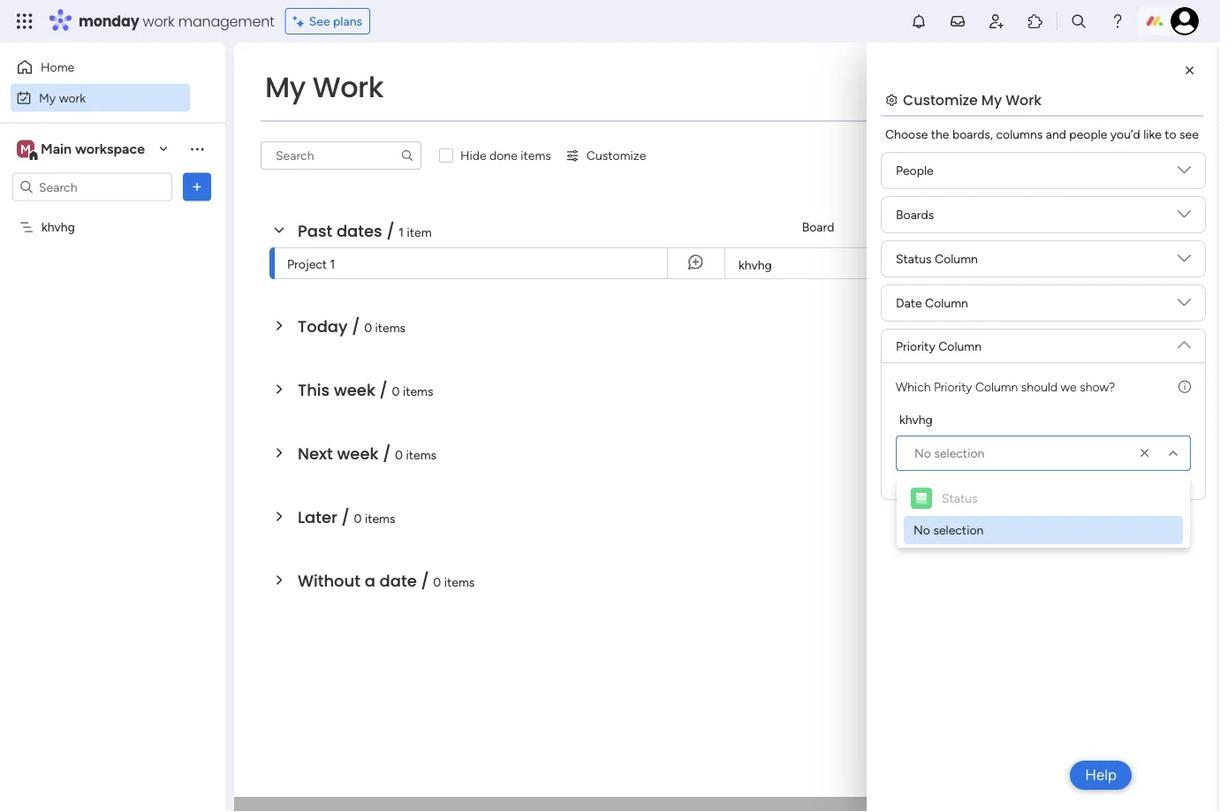 Task type: describe. For each thing, give the bounding box(es) containing it.
Search in workspace field
[[37, 177, 148, 197]]

status column
[[896, 251, 978, 266]]

search image
[[400, 148, 414, 163]]

1 vertical spatial no
[[914, 523, 930, 538]]

item
[[407, 224, 432, 239]]

people
[[1069, 127, 1107, 142]]

workspace selection element
[[17, 138, 148, 161]]

khvhg heading
[[899, 410, 933, 429]]

no inside khvhg group
[[914, 446, 931, 461]]

my work button
[[11, 83, 190, 112]]

group
[[973, 220, 1008, 235]]

this for week
[[298, 379, 330, 401]]

/ right later
[[342, 506, 350, 528]]

month
[[969, 258, 1003, 272]]

0 vertical spatial priority
[[896, 338, 935, 353]]

/ right date
[[421, 569, 429, 592]]

v2 overdue deadline image
[[1182, 255, 1196, 272]]

notifications image
[[910, 12, 928, 30]]

m
[[20, 141, 31, 156]]

/ right today
[[352, 315, 360, 338]]

1 inside past dates / 1 item
[[399, 224, 404, 239]]

search everything image
[[1070, 12, 1088, 30]]

dapulse dropdown down arrow image for which priority column should we show?
[[1178, 331, 1191, 351]]

/ up next week / 0 items
[[380, 379, 388, 401]]

0 horizontal spatial work
[[312, 68, 384, 107]]

workspace image
[[17, 139, 34, 159]]

we
[[1061, 379, 1077, 394]]

management
[[178, 11, 275, 31]]

later
[[298, 506, 337, 528]]

status for status
[[942, 491, 978, 506]]

like
[[1143, 127, 1162, 142]]

/ left item
[[386, 220, 395, 242]]

see plans button
[[285, 8, 370, 34]]

done
[[490, 148, 518, 163]]

my for my work
[[39, 90, 56, 105]]

next
[[298, 442, 333, 465]]

invite members image
[[988, 12, 1005, 30]]

this week / 0 items
[[298, 379, 433, 401]]

help
[[1085, 766, 1117, 784]]

the
[[931, 127, 949, 142]]

inbox image
[[949, 12, 967, 30]]

see
[[1180, 127, 1199, 142]]

which priority column should we show?
[[896, 379, 1115, 394]]

monday
[[79, 11, 139, 31]]

0 inside today / 0 items
[[364, 320, 372, 335]]

0 vertical spatial people
[[896, 163, 934, 178]]

my work
[[39, 90, 86, 105]]

v2 info image
[[1179, 377, 1191, 396]]

0 inside the this week / 0 items
[[392, 383, 400, 398]]

items right done
[[521, 148, 551, 163]]

which
[[896, 379, 931, 394]]

boards
[[896, 207, 934, 222]]

0 inside without a date / 0 items
[[433, 574, 441, 589]]

a
[[365, 569, 375, 592]]

plans
[[333, 14, 362, 29]]

Filter dashboard by text search field
[[261, 141, 421, 170]]

1 vertical spatial no selection
[[914, 523, 984, 538]]

today / 0 items
[[298, 315, 406, 338]]

work inside main content
[[1006, 90, 1042, 110]]

this for month
[[945, 258, 966, 272]]

no selection inside khvhg group
[[914, 446, 985, 461]]

dapulse dropdown down arrow image for boards
[[1178, 208, 1191, 228]]

items inside the later / 0 items
[[365, 511, 395, 526]]

see
[[309, 14, 330, 29]]

without a date / 0 items
[[298, 569, 475, 592]]

work for my
[[59, 90, 86, 105]]

column left should
[[975, 379, 1018, 394]]

items inside today / 0 items
[[375, 320, 406, 335]]

monday work management
[[79, 11, 275, 31]]

later / 0 items
[[298, 506, 395, 528]]

main content containing past dates /
[[234, 42, 1220, 811]]

board
[[802, 220, 834, 235]]

columns
[[996, 127, 1043, 142]]

column for status column
[[935, 251, 978, 266]]



Task type: locate. For each thing, give the bounding box(es) containing it.
main content
[[234, 42, 1220, 811]]

/
[[386, 220, 395, 242], [352, 315, 360, 338], [380, 379, 388, 401], [383, 442, 391, 465], [342, 506, 350, 528], [421, 569, 429, 592]]

this month
[[945, 258, 1003, 272]]

date
[[380, 569, 417, 592]]

you'd
[[1110, 127, 1140, 142]]

choose the boards, columns and people you'd like to see
[[885, 127, 1199, 142]]

0 horizontal spatial people
[[896, 163, 934, 178]]

my up "boards," on the top right
[[982, 90, 1002, 110]]

items right later
[[365, 511, 395, 526]]

column for priority column
[[939, 338, 982, 353]]

khvhg inside list box
[[42, 220, 75, 235]]

khvhg link
[[736, 248, 899, 280]]

boards,
[[952, 127, 993, 142]]

1 horizontal spatial 1
[[399, 224, 404, 239]]

dapulse dropdown down arrow image for boards
[[1178, 163, 1191, 183]]

1
[[399, 224, 404, 239], [330, 256, 335, 271]]

see plans
[[309, 14, 362, 29]]

0 down the this week / 0 items
[[395, 447, 403, 462]]

0 horizontal spatial khvhg
[[42, 220, 75, 235]]

khvhg list box
[[0, 209, 225, 481]]

customize button
[[558, 141, 653, 170]]

2 dapulse dropdown down arrow image from the top
[[1178, 296, 1191, 316]]

main workspace
[[41, 140, 145, 157]]

khvhg for khvhg link
[[739, 258, 772, 273]]

customize for customize
[[587, 148, 646, 163]]

my down home
[[39, 90, 56, 105]]

0 right date
[[433, 574, 441, 589]]

0 horizontal spatial this
[[298, 379, 330, 401]]

work down home
[[59, 90, 86, 105]]

selection inside khvhg group
[[934, 446, 985, 461]]

2 horizontal spatial my
[[982, 90, 1002, 110]]

1 vertical spatial customize
[[587, 148, 646, 163]]

items inside next week / 0 items
[[406, 447, 437, 462]]

customize
[[903, 90, 978, 110], [587, 148, 646, 163]]

this up next
[[298, 379, 330, 401]]

work up columns
[[1006, 90, 1042, 110]]

workspace options image
[[188, 140, 206, 157]]

workspace
[[75, 140, 145, 157]]

status
[[896, 251, 932, 266], [942, 491, 978, 506]]

selection
[[934, 446, 985, 461], [933, 523, 984, 538]]

and
[[1046, 127, 1066, 142]]

2 vertical spatial khvhg
[[899, 412, 933, 427]]

people
[[896, 163, 934, 178], [1104, 220, 1142, 235]]

0 vertical spatial 1
[[399, 224, 404, 239]]

1 vertical spatial 1
[[330, 256, 335, 271]]

week down today / 0 items
[[334, 379, 375, 401]]

work down plans
[[312, 68, 384, 107]]

1 right project
[[330, 256, 335, 271]]

0 right today
[[364, 320, 372, 335]]

hide done items
[[460, 148, 551, 163]]

without
[[298, 569, 360, 592]]

0 right later
[[354, 511, 362, 526]]

items up the this week / 0 items
[[375, 320, 406, 335]]

1 horizontal spatial this
[[945, 258, 966, 272]]

0 horizontal spatial work
[[59, 90, 86, 105]]

0
[[364, 320, 372, 335], [392, 383, 400, 398], [395, 447, 403, 462], [354, 511, 362, 526], [433, 574, 441, 589]]

khvhg for khvhg group
[[899, 412, 933, 427]]

items right date
[[444, 574, 475, 589]]

this
[[945, 258, 966, 272], [298, 379, 330, 401]]

dapulse dropdown down arrow image up v2 overdue deadline icon
[[1178, 208, 1191, 228]]

0 vertical spatial no
[[914, 446, 931, 461]]

customize for customize my work
[[903, 90, 978, 110]]

2 horizontal spatial khvhg
[[899, 412, 933, 427]]

priority
[[896, 338, 935, 353], [934, 379, 972, 394]]

/ down the this week / 0 items
[[383, 442, 391, 465]]

gary orlando image
[[1171, 7, 1199, 35]]

project
[[287, 256, 327, 271]]

None search field
[[261, 141, 421, 170]]

dapulse dropdown down arrow image down v2 overdue deadline icon
[[1178, 296, 1191, 316]]

week for next
[[337, 442, 379, 465]]

week right next
[[337, 442, 379, 465]]

this left month
[[945, 258, 966, 272]]

1 vertical spatial week
[[337, 442, 379, 465]]

next week / 0 items
[[298, 442, 437, 465]]

1 dapulse dropdown down arrow image from the top
[[1178, 208, 1191, 228]]

date column
[[896, 296, 968, 311]]

khvhg inside khvhg group
[[899, 412, 933, 427]]

0 inside next week / 0 items
[[395, 447, 403, 462]]

items inside the this week / 0 items
[[403, 383, 433, 398]]

0 horizontal spatial customize
[[587, 148, 646, 163]]

0 vertical spatial khvhg
[[42, 220, 75, 235]]

1 horizontal spatial my
[[265, 68, 306, 107]]

3 dapulse dropdown down arrow image from the top
[[1178, 331, 1191, 351]]

apps image
[[1027, 12, 1044, 30]]

today
[[298, 315, 348, 338]]

0 horizontal spatial status
[[896, 251, 932, 266]]

choose
[[885, 127, 928, 142]]

1 vertical spatial dapulse dropdown down arrow image
[[1178, 252, 1191, 272]]

work
[[312, 68, 384, 107], [1006, 90, 1042, 110]]

0 vertical spatial week
[[334, 379, 375, 401]]

priority right 'which'
[[934, 379, 972, 394]]

select product image
[[16, 12, 34, 30]]

my
[[265, 68, 306, 107], [982, 90, 1002, 110], [39, 90, 56, 105]]

status inside main content
[[896, 251, 932, 266]]

khvhg inside khvhg link
[[739, 258, 772, 273]]

dapulse dropdown down arrow image for date column
[[1178, 296, 1191, 316]]

khvhg
[[42, 220, 75, 235], [739, 258, 772, 273], [899, 412, 933, 427]]

0 vertical spatial status
[[896, 251, 932, 266]]

khvhg group
[[896, 410, 1191, 471]]

0 vertical spatial no selection
[[914, 446, 985, 461]]

dapulse dropdown down arrow image
[[1178, 163, 1191, 183], [1178, 252, 1191, 272], [1178, 331, 1191, 351]]

1 vertical spatial selection
[[933, 523, 984, 538]]

help button
[[1070, 761, 1132, 790]]

no
[[914, 446, 931, 461], [914, 523, 930, 538]]

0 vertical spatial dapulse dropdown down arrow image
[[1178, 208, 1191, 228]]

items down the this week / 0 items
[[406, 447, 437, 462]]

1 horizontal spatial status
[[942, 491, 978, 506]]

column down group
[[935, 251, 978, 266]]

hide
[[460, 148, 486, 163]]

priority up 'which'
[[896, 338, 935, 353]]

0 vertical spatial this
[[945, 258, 966, 272]]

priority column
[[896, 338, 982, 353]]

main
[[41, 140, 72, 157]]

home
[[41, 60, 74, 75]]

past
[[298, 220, 332, 242]]

1 horizontal spatial work
[[1006, 90, 1042, 110]]

help image
[[1109, 12, 1127, 30]]

1 horizontal spatial customize
[[903, 90, 978, 110]]

1 vertical spatial this
[[298, 379, 330, 401]]

customize my work
[[903, 90, 1042, 110]]

home button
[[11, 53, 190, 81]]

0 horizontal spatial 1
[[330, 256, 335, 271]]

column down date column
[[939, 338, 982, 353]]

show?
[[1080, 379, 1115, 394]]

my for my work
[[265, 68, 306, 107]]

option
[[0, 211, 225, 215]]

work right monday
[[143, 11, 175, 31]]

to
[[1165, 127, 1177, 142]]

0 vertical spatial work
[[143, 11, 175, 31]]

column right date
[[925, 296, 968, 311]]

1 dapulse dropdown down arrow image from the top
[[1178, 163, 1191, 183]]

1 horizontal spatial khvhg
[[739, 258, 772, 273]]

1 horizontal spatial people
[[1104, 220, 1142, 235]]

0 vertical spatial customize
[[903, 90, 978, 110]]

items
[[521, 148, 551, 163], [375, 320, 406, 335], [403, 383, 433, 398], [406, 447, 437, 462], [365, 511, 395, 526], [444, 574, 475, 589]]

column
[[935, 251, 978, 266], [925, 296, 968, 311], [939, 338, 982, 353], [975, 379, 1018, 394]]

dapulse dropdown down arrow image
[[1178, 208, 1191, 228], [1178, 296, 1191, 316]]

options image
[[188, 178, 206, 196]]

items inside without a date / 0 items
[[444, 574, 475, 589]]

2 dapulse dropdown down arrow image from the top
[[1178, 252, 1191, 272]]

customize inside button
[[587, 148, 646, 163]]

status for status column
[[896, 251, 932, 266]]

1 horizontal spatial work
[[143, 11, 175, 31]]

0 horizontal spatial my
[[39, 90, 56, 105]]

2 vertical spatial dapulse dropdown down arrow image
[[1178, 331, 1191, 351]]

1 vertical spatial people
[[1104, 220, 1142, 235]]

work inside button
[[59, 90, 86, 105]]

1 left item
[[399, 224, 404, 239]]

my down 'see plans' button
[[265, 68, 306, 107]]

1 vertical spatial work
[[59, 90, 86, 105]]

my inside button
[[39, 90, 56, 105]]

0 vertical spatial selection
[[934, 446, 985, 461]]

my work
[[265, 68, 384, 107]]

project 1
[[287, 256, 335, 271]]

1 vertical spatial status
[[942, 491, 978, 506]]

0 up next week / 0 items
[[392, 383, 400, 398]]

past dates / 1 item
[[298, 220, 432, 242]]

date
[[896, 296, 922, 311]]

should
[[1021, 379, 1058, 394]]

work
[[143, 11, 175, 31], [59, 90, 86, 105]]

0 vertical spatial dapulse dropdown down arrow image
[[1178, 163, 1191, 183]]

items up next week / 0 items
[[403, 383, 433, 398]]

0 inside the later / 0 items
[[354, 511, 362, 526]]

week for this
[[334, 379, 375, 401]]

dates
[[337, 220, 382, 242]]

1 vertical spatial dapulse dropdown down arrow image
[[1178, 296, 1191, 316]]

no selection
[[914, 446, 985, 461], [914, 523, 984, 538]]

1 vertical spatial priority
[[934, 379, 972, 394]]

column for date column
[[925, 296, 968, 311]]

work for monday
[[143, 11, 175, 31]]

week
[[334, 379, 375, 401], [337, 442, 379, 465]]

my inside main content
[[982, 90, 1002, 110]]

1 vertical spatial khvhg
[[739, 258, 772, 273]]



Task type: vqa. For each thing, say whether or not it's contained in the screenshot.
data on the right of page
no



